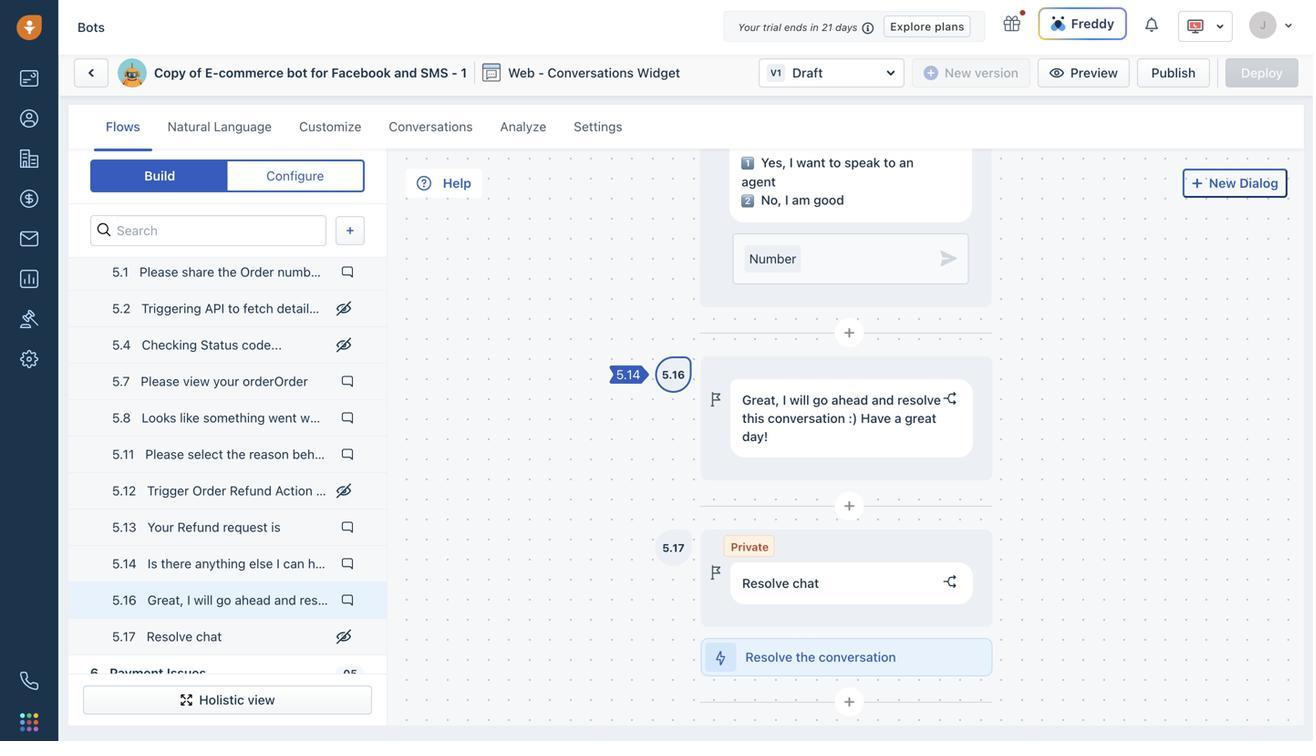 Task type: locate. For each thing, give the bounding box(es) containing it.
freshworks switcher image
[[20, 714, 38, 732]]

phone image
[[20, 672, 38, 691]]

in
[[811, 21, 819, 33]]

freddy button
[[1039, 7, 1128, 40]]

ic_info_icon image
[[862, 21, 875, 36]]

phone element
[[11, 663, 47, 700]]

days
[[836, 21, 858, 33]]

explore plans
[[891, 20, 965, 33]]

21
[[822, 21, 833, 33]]

bell regular image
[[1146, 16, 1160, 33]]



Task type: describe. For each thing, give the bounding box(es) containing it.
explore plans button
[[884, 16, 971, 37]]

your trial ends in 21 days
[[738, 21, 858, 33]]

properties image
[[20, 310, 38, 328]]

trial
[[763, 21, 782, 33]]

freddy
[[1072, 16, 1115, 31]]

ends
[[784, 21, 808, 33]]

explore
[[891, 20, 932, 33]]

ic_arrow_down image
[[1216, 20, 1225, 33]]

bots
[[78, 20, 105, 35]]

missing translation "unavailable" for locale "en-us" image
[[1187, 17, 1205, 36]]

your
[[738, 21, 760, 33]]

ic_arrow_down image
[[1284, 20, 1294, 31]]

plans
[[935, 20, 965, 33]]



Task type: vqa. For each thing, say whether or not it's contained in the screenshot.
Send email image
no



